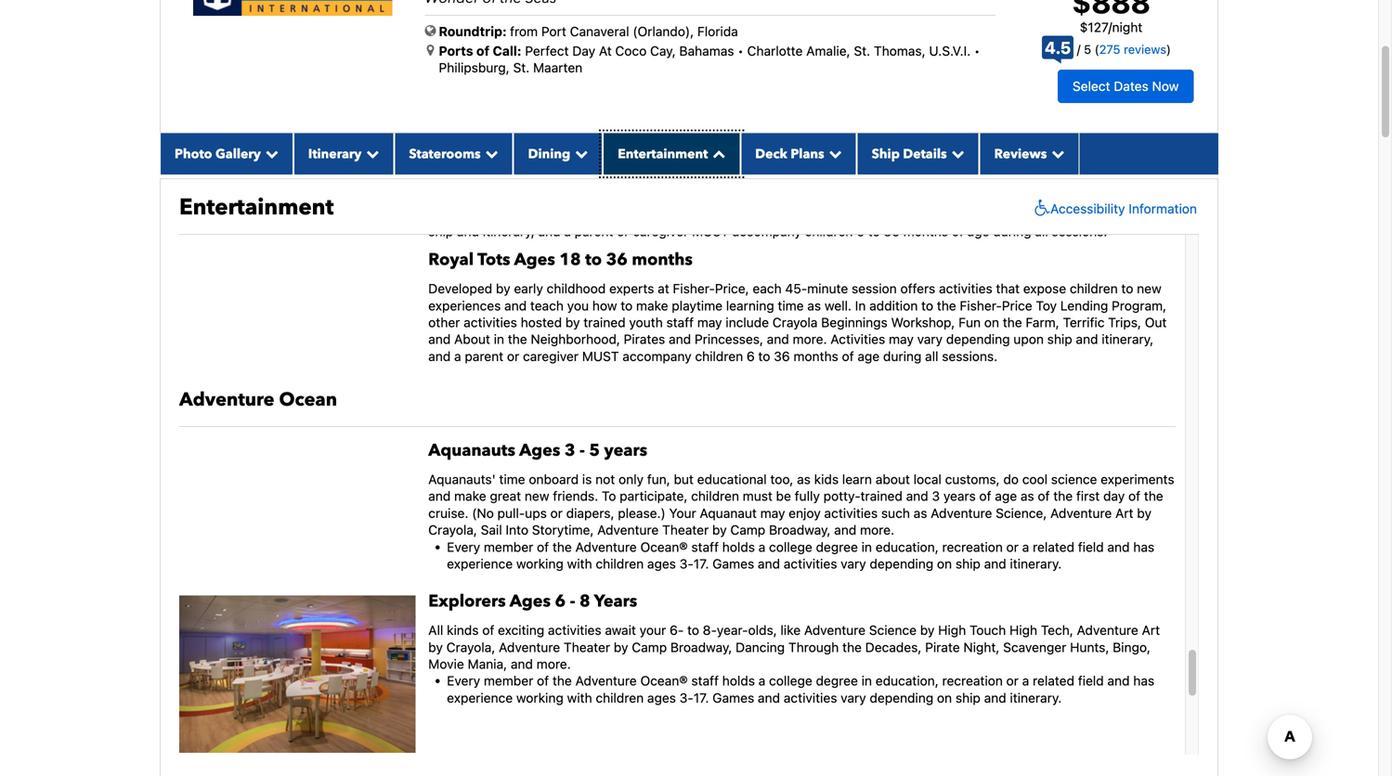 Task type: vqa. For each thing, say whether or not it's contained in the screenshot.
Bingo,
yes



Task type: describe. For each thing, give the bounding box(es) containing it.
accessibility information
[[1051, 201, 1198, 216]]

photo gallery
[[175, 145, 261, 163]]

participate,
[[620, 489, 688, 504]]

and down the crayola at top right
[[767, 332, 790, 347]]

the up does
[[590, 190, 610, 205]]

of down exciting
[[537, 674, 549, 689]]

holds inside all kinds of exciting activities await your 6- to 8-year-olds, like adventure science by high touch high tech, adventure art by crayola, adventure theater by camp broadway, dancing through the decades, pirate night, scavenger hunts, bingo, movie mania, and more. every member of the adventure ocean® staff holds a college degree in education, recreation or a related field and has experience working with children ages 3-17. games and activities vary depending on ship and itinerary.
[[723, 674, 755, 689]]

activities inside royal babies offers the ship's tiniest guests and their parents interactive classes developed by early childhood experts at fisher-price. in addition to the fisher-price toy lending program, other activities hosted by trained youth staff may include musical inspiration, how does that work, i love animals, come to my house, and more. activities may vary depending upon ship and itinerary, and a parent or caregiver must accompany children 6 to 36 months of age during all sessions.
[[859, 190, 912, 205]]

musical
[[429, 207, 474, 222]]

dining button
[[513, 133, 603, 174]]

0 horizontal spatial st.
[[513, 60, 530, 75]]

8-
[[703, 623, 717, 638]]

parent inside the developed by early childhood experts at fisher-price, each 45-minute session offers activities that expose children to new experiences and teach you how to make playtime learning time as well. in addition to the fisher-price toy lending program, other activities hosted by trained youth staff may include crayola beginnings workshop, fun on the farm, terrific trips, out and about in the neighborhood, pirates and princesses, and more. activities may vary depending upon ship and itinerary, and a parent or caregiver must accompany children 6 to 36 months of age during all sessions.
[[465, 349, 504, 364]]

a down science,
[[1023, 540, 1030, 555]]

and down science,
[[985, 557, 1007, 572]]

itinerary. inside 'aquanauts' time onboard is not only fun, but educational too, as kids learn about local customs, do cool science experiments and make great new friends. to participate, children must be fully potty-trained and 3 years of age as of the first day of the cruise. (no pull-ups or diapers, please.) your aquanaut may enjoy activities such as adventure science, adventure art by crayola, sail into storytime, adventure theater by camp broadway, and more. every member of the adventure ocean® staff holds a college degree in education, recreation or a related field and has experience working with children ages 3-17. games and activities vary depending on ship and itinerary.'
[[1010, 557, 1062, 572]]

recreation inside 'aquanauts' time onboard is not only fun, but educational too, as kids learn about local customs, do cool science experiments and make great new friends. to participate, children must be fully potty-trained and 3 years of age as of the first day of the cruise. (no pull-ups or diapers, please.) your aquanaut may enjoy activities such as adventure science, adventure art by crayola, sail into storytime, adventure theater by camp broadway, and more. every member of the adventure ocean® staff holds a college degree in education, recreation or a related field and has experience working with children ages 3-17. games and activities vary depending on ship and itinerary.'
[[943, 540, 1003, 555]]

bingo,
[[1113, 640, 1151, 655]]

or inside royal babies offers the ship's tiniest guests and their parents interactive classes developed by early childhood experts at fisher-price. in addition to the fisher-price toy lending program, other activities hosted by trained youth staff may include musical inspiration, how does that work, i love animals, come to my house, and more. activities may vary depending upon ship and itinerary, and a parent or caregiver must accompany children 6 to 36 months of age during all sessions.
[[617, 224, 629, 239]]

royal for royal babies offers the ship's tiniest guests and their parents interactive classes developed by early childhood experts at fisher-price. in addition to the fisher-price toy lending program, other activities hosted by trained youth staff may include musical inspiration, how does that work, i love animals, come to my house, and more. activities may vary depending upon ship and itinerary, and a parent or caregiver must accompany children 6 to 36 months of age during all sessions.
[[429, 173, 461, 189]]

member inside 'aquanauts' time onboard is not only fun, but educational too, as kids learn about local customs, do cool science experiments and make great new friends. to participate, children must be fully potty-trained and 3 years of age as of the first day of the cruise. (no pull-ups or diapers, please.) your aquanaut may enjoy activities such as adventure science, adventure art by crayola, sail into storytime, adventure theater by camp broadway, and more. every member of the adventure ocean® staff holds a college degree in education, recreation or a related field and has experience working with children ages 3-17. games and activities vary depending on ship and itinerary.'
[[484, 540, 534, 555]]

as right such
[[914, 506, 928, 521]]

information
[[1129, 201, 1198, 216]]

ship inside 'aquanauts' time onboard is not only fun, but educational too, as kids learn about local customs, do cool science experiments and make great new friends. to participate, children must be fully potty-trained and 3 years of age as of the first day of the cruise. (no pull-ups or diapers, please.) your aquanaut may enjoy activities such as adventure science, adventure art by crayola, sail into storytime, adventure theater by camp broadway, and more. every member of the adventure ocean® staff holds a college degree in education, recreation or a related field and has experience working with children ages 3-17. games and activities vary depending on ship and itinerary.'
[[956, 557, 981, 572]]

workshop,
[[892, 315, 956, 330]]

minute
[[808, 281, 849, 297]]

activities up about
[[464, 315, 517, 330]]

activities inside the developed by early childhood experts at fisher-price, each 45-minute session offers activities that expose children to new experiences and teach you how to make playtime learning time as well. in addition to the fisher-price toy lending program, other activities hosted by trained youth staff may include crayola beginnings workshop, fun on the farm, terrific trips, out and about in the neighborhood, pirates and princesses, and more. activities may vary depending upon ship and itinerary, and a parent or caregiver must accompany children 6 to 36 months of age during all sessions.
[[831, 332, 886, 347]]

not
[[596, 472, 615, 487]]

entertainment inside dropdown button
[[618, 145, 708, 163]]

ship
[[872, 145, 900, 163]]

has inside 'aquanauts' time onboard is not only fun, but educational too, as kids learn about local customs, do cool science experiments and make great new friends. to participate, children must be fully potty-trained and 3 years of age as of the first day of the cruise. (no pull-ups or diapers, please.) your aquanaut may enjoy activities such as adventure science, adventure art by crayola, sail into storytime, adventure theater by camp broadway, and more. every member of the adventure ocean® staff holds a college degree in education, recreation or a related field and has experience working with children ages 3-17. games and activities vary depending on ship and itinerary.'
[[1134, 540, 1155, 555]]

fully
[[795, 489, 820, 504]]

princesses,
[[695, 332, 764, 347]]

staterooms
[[409, 145, 481, 163]]

every inside all kinds of exciting activities await your 6- to 8-year-olds, like adventure science by high touch high tech, adventure art by crayola, adventure theater by camp broadway, dancing through the decades, pirate night, scavenger hunts, bingo, movie mania, and more. every member of the adventure ocean® staff holds a college degree in education, recreation or a related field and has experience working with children ages 3-17. games and activities vary depending on ship and itinerary.
[[447, 674, 481, 689]]

ocean
[[279, 388, 337, 413]]

local
[[914, 472, 942, 487]]

3 inside 'aquanauts' time onboard is not only fun, but educational too, as kids learn about local customs, do cool science experiments and make great new friends. to participate, children must be fully potty-trained and 3 years of age as of the first day of the cruise. (no pull-ups or diapers, please.) your aquanaut may enjoy activities such as adventure science, adventure art by crayola, sail into storytime, adventure theater by camp broadway, and more. every member of the adventure ocean® staff holds a college degree in education, recreation or a related field and has experience working with children ages 3-17. games and activities vary depending on ship and itinerary.'
[[932, 489, 940, 504]]

activities inside royal babies offers the ship's tiniest guests and their parents interactive classes developed by early childhood experts at fisher-price. in addition to the fisher-price toy lending program, other activities hosted by trained youth staff may include musical inspiration, how does that work, i love animals, come to my house, and more. activities may vary depending upon ship and itinerary, and a parent or caregiver must accompany children 6 to 36 months of age during all sessions.
[[960, 207, 1015, 222]]

(orlando),
[[633, 24, 694, 39]]

on inside 'aquanauts' time onboard is not only fun, but educational too, as kids learn about local customs, do cool science experiments and make great new friends. to participate, children must be fully potty-trained and 3 years of age as of the first day of the cruise. (no pull-ups or diapers, please.) your aquanaut may enjoy activities such as adventure science, adventure art by crayola, sail into storytime, adventure theater by camp broadway, and more. every member of the adventure ocean® staff holds a college degree in education, recreation or a related field and has experience working with children ages 3-17. games and activities vary depending on ship and itinerary.'
[[937, 557, 952, 572]]

trips,
[[1109, 315, 1142, 330]]

children up aquanaut on the bottom right of page
[[691, 489, 740, 504]]

include inside the developed by early childhood experts at fisher-price, each 45-minute session offers activities that expose children to new experiences and teach you how to make playtime learning time as well. in addition to the fisher-price toy lending program, other activities hosted by trained youth staff may include crayola beginnings workshop, fun on the farm, terrific trips, out and about in the neighborhood, pirates and princesses, and more. activities may vary depending upon ship and itinerary, and a parent or caregiver must accompany children 6 to 36 months of age during all sessions.
[[726, 315, 769, 330]]

onboard
[[529, 472, 579, 487]]

details
[[903, 145, 947, 163]]

of down storytime,
[[537, 540, 549, 555]]

the up workshop,
[[937, 298, 957, 313]]

and left about
[[429, 332, 451, 347]]

cay,
[[650, 43, 676, 59]]

3- inside all kinds of exciting activities await your 6- to 8-year-olds, like adventure science by high touch high tech, adventure art by crayola, adventure theater by camp broadway, dancing through the decades, pirate night, scavenger hunts, bingo, movie mania, and more. every member of the adventure ocean® staff holds a college degree in education, recreation or a related field and has experience working with children ages 3-17. games and activities vary depending on ship and itinerary.
[[680, 691, 694, 706]]

more. inside the developed by early childhood experts at fisher-price, each 45-minute session offers activities that expose children to new experiences and teach you how to make playtime learning time as well. in addition to the fisher-price toy lending program, other activities hosted by trained youth staff may include crayola beginnings workshop, fun on the farm, terrific trips, out and about in the neighborhood, pirates and princesses, and more. activities may vary depending upon ship and itinerary, and a parent or caregiver must accompany children 6 to 36 months of age during all sessions.
[[793, 332, 827, 347]]

classes
[[865, 173, 909, 189]]

youth inside royal babies offers the ship's tiniest guests and their parents interactive classes developed by early childhood experts at fisher-price. in addition to the fisher-price toy lending program, other activities hosted by trained youth staff may include musical inspiration, how does that work, i love animals, come to my house, and more. activities may vary depending upon ship and itinerary, and a parent or caregiver must accompany children 6 to 36 months of age during all sessions.
[[1024, 190, 1058, 205]]

to right how
[[621, 298, 633, 313]]

itinerary button
[[293, 133, 394, 174]]

coco
[[616, 43, 647, 59]]

games inside all kinds of exciting activities await your 6- to 8-year-olds, like adventure science by high touch high tech, adventure art by crayola, adventure theater by camp broadway, dancing through the decades, pirate night, scavenger hunts, bingo, movie mania, and more. every member of the adventure ocean® staff holds a college degree in education, recreation or a related field and has experience working with children ages 3-17. games and activities vary depending on ship and itinerary.
[[713, 691, 755, 706]]

addition inside the developed by early childhood experts at fisher-price, each 45-minute session offers activities that expose children to new experiences and teach you how to make playtime learning time as well. in addition to the fisher-price toy lending program, other activities hosted by trained youth staff may include crayola beginnings workshop, fun on the farm, terrific trips, out and about in the neighborhood, pirates and princesses, and more. activities may vary depending upon ship and itinerary, and a parent or caregiver must accompany children 6 to 36 months of age during all sessions.
[[870, 298, 918, 313]]

1 vertical spatial 36
[[606, 249, 628, 272]]

may down workshop,
[[889, 332, 914, 347]]

the down storytime,
[[553, 540, 572, 555]]

chevron up image
[[708, 147, 726, 160]]

hosted inside the developed by early childhood experts at fisher-price, each 45-minute session offers activities that expose children to new experiences and teach you how to make playtime learning time as well. in addition to the fisher-price toy lending program, other activities hosted by trained youth staff may include crayola beginnings workshop, fun on the farm, terrific trips, out and about in the neighborhood, pirates and princesses, and more. activities may vary depending upon ship and itinerary, and a parent or caregiver must accompany children 6 to 36 months of age during all sessions.
[[521, 315, 562, 330]]

by down "all"
[[429, 640, 443, 655]]

0 horizontal spatial months
[[632, 249, 693, 272]]

aquanaut
[[700, 506, 757, 521]]

crayola, inside 'aquanauts' time onboard is not only fun, but educational too, as kids learn about local customs, do cool science experiments and make great new friends. to participate, children must be fully potty-trained and 3 years of age as of the first day of the cruise. (no pull-ups or diapers, please.) your aquanaut may enjoy activities such as adventure science, adventure art by crayola, sail into storytime, adventure theater by camp broadway, and more. every member of the adventure ocean® staff holds a college degree in education, recreation or a related field and has experience working with children ages 3-17. games and activities vary depending on ship and itinerary.'
[[429, 523, 477, 538]]

please.)
[[618, 506, 666, 521]]

the down "dining"
[[547, 173, 566, 189]]

deck
[[756, 145, 788, 163]]

a down the "must"
[[759, 540, 766, 555]]

)
[[1167, 42, 1172, 56]]

degree inside 'aquanauts' time onboard is not only fun, but educational too, as kids learn about local customs, do cool science experiments and make great new friends. to participate, children must be fully potty-trained and 3 years of age as of the first day of the cruise. (no pull-ups or diapers, please.) your aquanaut may enjoy activities such as adventure science, adventure art by crayola, sail into storytime, adventure theater by camp broadway, and more. every member of the adventure ocean® staff holds a college degree in education, recreation or a related field and has experience working with children ages 3-17. games and activities vary depending on ship and itinerary.'
[[816, 540, 858, 555]]

0 vertical spatial years
[[604, 440, 648, 462]]

exciting
[[498, 623, 545, 638]]

and up cruise.
[[429, 489, 451, 504]]

educational
[[698, 472, 767, 487]]

program, inside the developed by early childhood experts at fisher-price, each 45-minute session offers activities that expose children to new experiences and teach you how to make playtime learning time as well. in addition to the fisher-price toy lending program, other activities hosted by trained youth staff may include crayola beginnings workshop, fun on the farm, terrific trips, out and about in the neighborhood, pirates and princesses, and more. activities may vary depending upon ship and itinerary, and a parent or caregiver must accompany children 6 to 36 months of age during all sessions.
[[1112, 298, 1167, 313]]

time inside 'aquanauts' time onboard is not only fun, but educational too, as kids learn about local customs, do cool science experiments and make great new friends. to participate, children must be fully potty-trained and 3 years of age as of the first day of the cruise. (no pull-ups or diapers, please.) your aquanaut may enjoy activities such as adventure science, adventure art by crayola, sail into storytime, adventure theater by camp broadway, and more. every member of the adventure ocean® staff holds a college degree in education, recreation or a related field and has experience working with children ages 3-17. games and activities vary depending on ship and itinerary.'
[[499, 472, 526, 487]]

8
[[580, 591, 591, 613]]

trained inside the developed by early childhood experts at fisher-price, each 45-minute session offers activities that expose children to new experiences and teach you how to make playtime learning time as well. in addition to the fisher-price toy lending program, other activities hosted by trained youth staff may include crayola beginnings workshop, fun on the farm, terrific trips, out and about in the neighborhood, pirates and princesses, and more. activities may vary depending upon ship and itinerary, and a parent or caregiver must accompany children 6 to 36 months of age during all sessions.
[[584, 315, 626, 330]]

dates
[[1114, 78, 1149, 94]]

youth inside the developed by early childhood experts at fisher-price, each 45-minute session offers activities that expose children to new experiences and teach you how to make playtime learning time as well. in addition to the fisher-price toy lending program, other activities hosted by trained youth staff may include crayola beginnings workshop, fun on the farm, terrific trips, out and about in the neighborhood, pirates and princesses, and more. activities may vary depending upon ship and itinerary, and a parent or caregiver must accompany children 6 to 36 months of age during all sessions.
[[629, 315, 663, 330]]

by right developed
[[979, 173, 993, 189]]

photo gallery button
[[160, 133, 293, 174]]

fisher- up fun
[[960, 298, 1002, 313]]

you
[[567, 298, 589, 313]]

college inside 'aquanauts' time onboard is not only fun, but educational too, as kids learn about local customs, do cool science experiments and make great new friends. to participate, children must be fully potty-trained and 3 years of age as of the first day of the cruise. (no pull-ups or diapers, please.) your aquanaut may enjoy activities such as adventure science, adventure art by crayola, sail into storytime, adventure theater by camp broadway, and more. every member of the adventure ocean® staff holds a college degree in education, recreation or a related field and has experience working with children ages 3-17. games and activities vary depending on ship and itinerary.'
[[769, 540, 813, 555]]

night
[[1113, 19, 1143, 35]]

children inside all kinds of exciting activities await your 6- to 8-year-olds, like adventure science by high touch high tech, adventure art by crayola, adventure theater by camp broadway, dancing through the decades, pirate night, scavenger hunts, bingo, movie mania, and more. every member of the adventure ocean® staff holds a college degree in education, recreation or a related field and has experience working with children ages 3-17. games and activities vary depending on ship and itinerary.
[[596, 691, 644, 706]]

caregiver inside the developed by early childhood experts at fisher-price, each 45-minute session offers activities that expose children to new experiences and teach you how to make playtime learning time as well. in addition to the fisher-price toy lending program, other activities hosted by trained youth staff may include crayola beginnings workshop, fun on the farm, terrific trips, out and about in the neighborhood, pirates and princesses, and more. activities may vary depending upon ship and itinerary, and a parent or caregiver must accompany children 6 to 36 months of age during all sessions.
[[523, 349, 579, 364]]

field inside 'aquanauts' time onboard is not only fun, but educational too, as kids learn about local customs, do cool science experiments and make great new friends. to participate, children must be fully potty-trained and 3 years of age as of the first day of the cruise. (no pull-ups or diapers, please.) your aquanaut may enjoy activities such as adventure science, adventure art by crayola, sail into storytime, adventure theater by camp broadway, and more. every member of the adventure ocean® staff holds a college degree in education, recreation or a related field and has experience working with children ages 3-17. games and activities vary depending on ship and itinerary.'
[[1079, 540, 1104, 555]]

by down developed
[[961, 190, 975, 205]]

to up workshop,
[[922, 298, 934, 313]]

parent inside royal babies offers the ship's tiniest guests and their parents interactive classes developed by early childhood experts at fisher-price. in addition to the fisher-price toy lending program, other activities hosted by trained youth staff may include musical inspiration, how does that work, i love animals, come to my house, and more. activities may vary depending upon ship and itinerary, and a parent or caregiver must accompany children 6 to 36 months of age during all sessions.
[[575, 224, 614, 239]]

recreation inside all kinds of exciting activities await your 6- to 8-year-olds, like adventure science by high touch high tech, adventure art by crayola, adventure theater by camp broadway, dancing through the decades, pirate night, scavenger hunts, bingo, movie mania, and more. every member of the adventure ocean® staff holds a college degree in education, recreation or a related field and has experience working with children ages 3-17. games and activities vary depending on ship and itinerary.
[[943, 674, 1003, 689]]

adventure down await
[[576, 674, 637, 689]]

and down the day
[[1108, 540, 1130, 555]]

by down experiments
[[1138, 506, 1152, 521]]

decades,
[[866, 640, 922, 655]]

in inside the developed by early childhood experts at fisher-price, each 45-minute session offers activities that expose children to new experiences and teach you how to make playtime learning time as well. in addition to the fisher-price toy lending program, other activities hosted by trained youth staff may include crayola beginnings workshop, fun on the farm, terrific trips, out and about in the neighborhood, pirates and princesses, and more. activities may vary depending upon ship and itinerary, and a parent or caregiver must accompany children 6 to 36 months of age during all sessions.
[[855, 298, 866, 313]]

as up science,
[[1021, 489, 1035, 504]]

and down terrific
[[1076, 332, 1099, 347]]

maarten
[[533, 60, 583, 75]]

other inside royal babies offers the ship's tiniest guests and their parents interactive classes developed by early childhood experts at fisher-price. in addition to the fisher-price toy lending program, other activities hosted by trained youth staff may include musical inspiration, how does that work, i love animals, come to my house, and more. activities may vary depending upon ship and itinerary, and a parent or caregiver must accompany children 6 to 36 months of age during all sessions.
[[824, 190, 855, 205]]

3- inside 'aquanauts' time onboard is not only fun, but educational too, as kids learn about local customs, do cool science experiments and make great new friends. to participate, children must be fully potty-trained and 3 years of age as of the first day of the cruise. (no pull-ups or diapers, please.) your aquanaut may enjoy activities such as adventure science, adventure art by crayola, sail into storytime, adventure theater by camp broadway, and more. every member of the adventure ocean® staff holds a college degree in education, recreation or a related field and has experience working with children ages 3-17. games and activities vary depending on ship and itinerary.'
[[680, 557, 694, 572]]

toy inside the developed by early childhood experts at fisher-price, each 45-minute session offers activities that expose children to new experiences and teach you how to make playtime learning time as well. in addition to the fisher-price toy lending program, other activities hosted by trained youth staff may include crayola beginnings workshop, fun on the farm, terrific trips, out and about in the neighborhood, pirates and princesses, and more. activities may vary depending upon ship and itinerary, and a parent or caregiver must accompany children 6 to 36 months of age during all sessions.
[[1036, 298, 1057, 313]]

more. inside all kinds of exciting activities await your 6- to 8-year-olds, like adventure science by high touch high tech, adventure art by crayola, adventure theater by camp broadway, dancing through the decades, pirate night, scavenger hunts, bingo, movie mania, and more. every member of the adventure ocean® staff holds a college degree in education, recreation or a related field and has experience working with children ages 3-17. games and activities vary depending on ship and itinerary.
[[537, 657, 571, 672]]

to down princesses,
[[759, 349, 771, 364]]

adventure down please.)
[[598, 523, 659, 538]]

and down musical
[[457, 224, 479, 239]]

working inside 'aquanauts' time onboard is not only fun, but educational too, as kids learn about local customs, do cool science experiments and make great new friends. to participate, children must be fully potty-trained and 3 years of age as of the first day of the cruise. (no pull-ups or diapers, please.) your aquanaut may enjoy activities such as adventure science, adventure art by crayola, sail into storytime, adventure theater by camp broadway, and more. every member of the adventure ocean® staff holds a college degree in education, recreation or a related field and has experience working with children ages 3-17. games and activities vary depending on ship and itinerary.'
[[517, 557, 564, 572]]

by down tots
[[496, 281, 511, 297]]

teach
[[530, 298, 564, 313]]

only
[[619, 472, 644, 487]]

well.
[[825, 298, 852, 313]]

my
[[829, 207, 847, 222]]

(
[[1095, 42, 1100, 56]]

age inside royal babies offers the ship's tiniest guests and their parents interactive classes developed by early childhood experts at fisher-price. in addition to the fisher-price toy lending program, other activities hosted by trained youth staff may include musical inspiration, how does that work, i love animals, come to my house, and more. activities may vary depending upon ship and itinerary, and a parent or caregiver must accompany children 6 to 36 months of age during all sessions.
[[968, 224, 990, 239]]

/ for $127
[[1109, 19, 1113, 35]]

by up neighborhood,
[[566, 315, 580, 330]]

activities down enjoy on the right
[[784, 557, 838, 572]]

1 vertical spatial 5
[[589, 440, 600, 462]]

at inside royal babies offers the ship's tiniest guests and their parents interactive classes developed by early childhood experts at fisher-price. in addition to the fisher-price toy lending program, other activities hosted by trained youth staff may include musical inspiration, how does that work, i love animals, come to my house, and more. activities may vary depending upon ship and itinerary, and a parent or caregiver must accompany children 6 to 36 months of age during all sessions.
[[1141, 173, 1152, 189]]

how
[[593, 298, 617, 313]]

more. inside 'aquanauts' time onboard is not only fun, but educational too, as kids learn about local customs, do cool science experiments and make great new friends. to participate, children must be fully potty-trained and 3 years of age as of the first day of the cruise. (no pull-ups or diapers, please.) your aquanaut may enjoy activities such as adventure science, adventure art by crayola, sail into storytime, adventure theater by camp broadway, and more. every member of the adventure ocean® staff holds a college degree in education, recreation or a related field and has experience working with children ages 3-17. games and activities vary depending on ship and itinerary.'
[[860, 523, 895, 538]]

children down princesses,
[[695, 349, 743, 364]]

activities down potty-
[[825, 506, 878, 521]]

fun,
[[647, 472, 671, 487]]

offers inside the developed by early childhood experts at fisher-price, each 45-minute session offers activities that expose children to new experiences and teach you how to make playtime learning time as well. in addition to the fisher-price toy lending program, other activities hosted by trained youth staff may include crayola beginnings workshop, fun on the farm, terrific trips, out and about in the neighborhood, pirates and princesses, and more. activities may vary depending upon ship and itinerary, and a parent or caregiver must accompany children 6 to 36 months of age during all sessions.
[[901, 281, 936, 297]]

about
[[876, 472, 910, 487]]

adventure up hunts,
[[1077, 623, 1139, 638]]

all kinds of exciting activities await your 6- to 8-year-olds, like adventure science by high touch high tech, adventure art by crayola, adventure theater by camp broadway, dancing through the decades, pirate night, scavenger hunts, bingo, movie mania, and more. every member of the adventure ocean® staff holds a college degree in education, recreation or a related field and has experience working with children ages 3-17. games and activities vary depending on ship and itinerary.
[[429, 623, 1161, 706]]

may left 'information'
[[1093, 190, 1117, 205]]

theater inside all kinds of exciting activities await your 6- to 8-year-olds, like adventure science by high touch high tech, adventure art by crayola, adventure theater by camp broadway, dancing through the decades, pirate night, scavenger hunts, bingo, movie mania, and more. every member of the adventure ocean® staff holds a college degree in education, recreation or a related field and has experience working with children ages 3-17. games and activities vary depending on ship and itinerary.
[[564, 640, 611, 655]]

through
[[789, 640, 839, 655]]

of down cool
[[1038, 489, 1050, 504]]

come
[[775, 207, 810, 222]]

age inside 'aquanauts' time onboard is not only fun, but educational too, as kids learn about local customs, do cool science experiments and make great new friends. to participate, children must be fully potty-trained and 3 years of age as of the first day of the cruise. (no pull-ups or diapers, please.) your aquanaut may enjoy activities such as adventure science, adventure art by crayola, sail into storytime, adventure theater by camp broadway, and more. every member of the adventure ocean® staff holds a college degree in education, recreation or a related field and has experience working with children ages 3-17. games and activities vary depending on ship and itinerary.'
[[995, 489, 1018, 504]]

of down experiments
[[1129, 489, 1141, 504]]

adventure left ocean
[[179, 388, 275, 413]]

hunts,
[[1070, 640, 1110, 655]]

0 horizontal spatial 6
[[555, 591, 566, 613]]

call:
[[493, 43, 522, 59]]

must inside royal babies offers the ship's tiniest guests and their parents interactive classes developed by early childhood experts at fisher-price. in addition to the fisher-price toy lending program, other activities hosted by trained youth staff may include musical inspiration, how does that work, i love animals, come to my house, and more. activities may vary depending upon ship and itinerary, and a parent or caregiver must accompany children 6 to 36 months of age during all sessions.
[[692, 224, 729, 239]]

games inside 'aquanauts' time onboard is not only fun, but educational too, as kids learn about local customs, do cool science experiments and make great new friends. to participate, children must be fully potty-trained and 3 years of age as of the first day of the cruise. (no pull-ups or diapers, please.) your aquanaut may enjoy activities such as adventure science, adventure art by crayola, sail into storytime, adventure theater by camp broadway, and more. every member of the adventure ocean® staff holds a college degree in education, recreation or a related field and has experience working with children ages 3-17. games and activities vary depending on ship and itinerary.'
[[713, 557, 755, 572]]

and left their
[[693, 173, 715, 189]]

and right the pirates
[[669, 332, 691, 347]]

enjoy
[[789, 506, 821, 521]]

experience inside all kinds of exciting activities await your 6- to 8-year-olds, like adventure science by high touch high tech, adventure art by crayola, adventure theater by camp broadway, dancing through the decades, pirate night, scavenger hunts, bingo, movie mania, and more. every member of the adventure ocean® staff holds a college degree in education, recreation or a related field and has experience working with children ages 3-17. games and activities vary depending on ship and itinerary.
[[447, 691, 513, 706]]

trained inside royal babies offers the ship's tiniest guests and their parents interactive classes developed by early childhood experts at fisher-price. in addition to the fisher-price toy lending program, other activities hosted by trained youth staff may include musical inspiration, how does that work, i love animals, come to my house, and more. activities may vary depending upon ship and itinerary, and a parent or caregiver must accompany children 6 to 36 months of age during all sessions.
[[979, 190, 1021, 205]]

reviews button
[[980, 133, 1080, 174]]

chevron down image for staterooms
[[481, 147, 499, 160]]

amalie,
[[807, 43, 851, 59]]

how
[[548, 207, 575, 222]]

activities up fun
[[939, 281, 993, 297]]

has inside all kinds of exciting activities await your 6- to 8-year-olds, like adventure science by high touch high tech, adventure art by crayola, adventure theater by camp broadway, dancing through the decades, pirate night, scavenger hunts, bingo, movie mania, and more. every member of the adventure ocean® staff holds a college degree in education, recreation or a related field and has experience working with children ages 3-17. games and activities vary depending on ship and itinerary.
[[1134, 674, 1155, 689]]

other inside the developed by early childhood experts at fisher-price, each 45-minute session offers activities that expose children to new experiences and teach you how to make playtime learning time as well. in addition to the fisher-price toy lending program, other activities hosted by trained youth staff may include crayola beginnings workshop, fun on the farm, terrific trips, out and about in the neighborhood, pirates and princesses, and more. activities may vary depending upon ship and itinerary, and a parent or caregiver must accompany children 6 to 36 months of age during all sessions.
[[429, 315, 460, 330]]

and up olds,
[[758, 557, 780, 572]]

and down exciting
[[511, 657, 533, 672]]

of right the 'kinds'
[[482, 623, 495, 638]]

may left the accessibility
[[1018, 207, 1043, 222]]

childhood inside the developed by early childhood experts at fisher-price, each 45-minute session offers activities that expose children to new experiences and teach you how to make playtime learning time as well. in addition to the fisher-price toy lending program, other activities hosted by trained youth staff may include crayola beginnings workshop, fun on the farm, terrific trips, out and about in the neighborhood, pirates and princesses, and more. activities may vary depending upon ship and itinerary, and a parent or caregiver must accompany children 6 to 36 months of age during all sessions.
[[547, 281, 606, 297]]

work,
[[643, 207, 678, 222]]

by up pirate
[[921, 623, 935, 638]]

at
[[599, 43, 612, 59]]

night,
[[964, 640, 1000, 655]]

upon inside royal babies offers the ship's tiniest guests and their parents interactive classes developed by early childhood experts at fisher-price. in addition to the fisher-price toy lending program, other activities hosted by trained youth staff may include musical inspiration, how does that work, i love animals, come to my house, and more. activities may vary depending upon ship and itinerary, and a parent or caregiver must accompany children 6 to 36 months of age during all sessions.
[[1143, 207, 1173, 222]]

$127
[[1080, 19, 1109, 35]]

day
[[573, 43, 596, 59]]

that
[[612, 207, 640, 222]]

the down explorers ages 6 - 8 years on the left of page
[[553, 674, 572, 689]]

itinerary
[[308, 145, 362, 163]]

adventure down the customs,
[[931, 506, 993, 521]]

with inside 'aquanauts' time onboard is not only fun, but educational too, as kids learn about local customs, do cool science experiments and make great new friends. to participate, children must be fully potty-trained and 3 years of age as of the first day of the cruise. (no pull-ups or diapers, please.) your aquanaut may enjoy activities such as adventure science, adventure art by crayola, sail into storytime, adventure theater by camp broadway, and more. every member of the adventure ocean® staff holds a college degree in education, recreation or a related field and has experience working with children ages 3-17. games and activities vary depending on ship and itinerary.'
[[567, 557, 592, 572]]

expose
[[1024, 281, 1067, 297]]

17. inside all kinds of exciting activities await your 6- to 8-year-olds, like adventure science by high touch high tech, adventure art by crayola, adventure theater by camp broadway, dancing through the decades, pirate night, scavenger hunts, bingo, movie mania, and more. every member of the adventure ocean® staff holds a college degree in education, recreation or a related field and has experience working with children ages 3-17. games and activities vary depending on ship and itinerary.
[[694, 691, 709, 706]]

house,
[[851, 207, 893, 222]]

and down how
[[538, 224, 561, 239]]

into
[[506, 523, 529, 538]]

from
[[510, 24, 538, 39]]

must
[[743, 489, 773, 504]]

sail
[[481, 523, 502, 538]]

reviews
[[995, 145, 1047, 163]]

a down dancing
[[759, 674, 766, 689]]

deck plans
[[756, 145, 825, 163]]

activities down the 8
[[548, 623, 602, 638]]

their
[[719, 173, 746, 189]]

reviews
[[1124, 42, 1167, 56]]

movie
[[429, 657, 464, 672]]

ship inside the developed by early childhood experts at fisher-price, each 45-minute session offers activities that expose children to new experiences and teach you how to make playtime learning time as well. in addition to the fisher-price toy lending program, other activities hosted by trained youth staff may include crayola beginnings workshop, fun on the farm, terrific trips, out and about in the neighborhood, pirates and princesses, and more. activities may vary depending upon ship and itinerary, and a parent or caregiver must accompany children 6 to 36 months of age during all sessions.
[[1048, 332, 1073, 347]]

children up terrific
[[1070, 281, 1118, 297]]

fisher- up playtime
[[673, 281, 715, 297]]

as up fully
[[797, 472, 811, 487]]

to up trips,
[[1122, 281, 1134, 297]]

in inside 'aquanauts' time onboard is not only fun, but educational too, as kids learn about local customs, do cool science experiments and make great new friends. to participate, children must be fully potty-trained and 3 years of age as of the first day of the cruise. (no pull-ups or diapers, please.) your aquanaut may enjoy activities such as adventure science, adventure art by crayola, sail into storytime, adventure theater by camp broadway, and more. every member of the adventure ocean® staff holds a college degree in education, recreation or a related field and has experience working with children ages 3-17. games and activities vary depending on ship and itinerary.'
[[862, 540, 872, 555]]

experiments
[[1101, 472, 1175, 487]]

aquanauts'
[[429, 472, 496, 487]]

the down experiments
[[1145, 489, 1164, 504]]

0 vertical spatial ages
[[514, 249, 555, 272]]

ports of call: perfect day at coco cay, bahamas • charlotte amalie, st. thomas, u.s.v.i. • philipsburg, st. maarten
[[439, 43, 981, 75]]

activities down the through
[[784, 691, 838, 706]]

charlotte
[[748, 43, 803, 59]]

toy inside royal babies offers the ship's tiniest guests and their parents interactive classes developed by early childhood experts at fisher-price. in addition to the fisher-price toy lending program, other activities hosted by trained youth staff may include musical inspiration, how does that work, i love animals, come to my house, and more. activities may vary depending upon ship and itinerary, and a parent or caregiver must accompany children 6 to 36 months of age during all sessions.
[[689, 190, 710, 205]]

may down playtime
[[698, 315, 722, 330]]

program, inside royal babies offers the ship's tiniest guests and their parents interactive classes developed by early childhood experts at fisher-price. in addition to the fisher-price toy lending program, other activities hosted by trained youth staff may include musical inspiration, how does that work, i love animals, come to my house, and more. activities may vary depending upon ship and itinerary, and a parent or caregiver must accompany children 6 to 36 months of age during all sessions.
[[765, 190, 820, 205]]

0 vertical spatial 3
[[565, 440, 576, 462]]

select          dates now
[[1073, 78, 1179, 94]]

depending inside all kinds of exciting activities await your 6- to 8-year-olds, like adventure science by high touch high tech, adventure art by crayola, adventure theater by camp broadway, dancing through the decades, pirate night, scavenger hunts, bingo, movie mania, and more. every member of the adventure ocean® staff holds a college degree in education, recreation or a related field and has experience working with children ages 3-17. games and activities vary depending on ship and itinerary.
[[870, 691, 934, 706]]

at inside the developed by early childhood experts at fisher-price, each 45-minute session offers activities that expose children to new experiences and teach you how to make playtime learning time as well. in addition to the fisher-price toy lending program, other activities hosted by trained youth staff may include crayola beginnings workshop, fun on the farm, terrific trips, out and about in the neighborhood, pirates and princesses, and more. activities may vary depending upon ship and itinerary, and a parent or caregiver must accompany children 6 to 36 months of age during all sessions.
[[658, 281, 670, 297]]

4.5 / 5 ( 275 reviews )
[[1045, 38, 1172, 58]]

the down science
[[1054, 489, 1073, 504]]

early inside the developed by early childhood experts at fisher-price, each 45-minute session offers activities that expose children to new experiences and teach you how to make playtime learning time as well. in addition to the fisher-price toy lending program, other activities hosted by trained youth staff may include crayola beginnings workshop, fun on the farm, terrific trips, out and about in the neighborhood, pirates and princesses, and more. activities may vary depending upon ship and itinerary, and a parent or caregiver must accompany children 6 to 36 months of age during all sessions.
[[514, 281, 543, 297]]

and down dancing
[[758, 691, 780, 706]]

theater inside 'aquanauts' time onboard is not only fun, but educational too, as kids learn about local customs, do cool science experiments and make great new friends. to participate, children must be fully potty-trained and 3 years of age as of the first day of the cruise. (no pull-ups or diapers, please.) your aquanaut may enjoy activities such as adventure science, adventure art by crayola, sail into storytime, adventure theater by camp broadway, and more. every member of the adventure ocean® staff holds a college degree in education, recreation or a related field and has experience working with children ages 3-17. games and activities vary depending on ship and itinerary.'
[[663, 523, 709, 538]]

0 vertical spatial st.
[[854, 43, 871, 59]]

adventure down "first"
[[1051, 506, 1112, 521]]

to right 18
[[585, 249, 602, 272]]

and left "teach"
[[505, 298, 527, 313]]

vary inside all kinds of exciting activities await your 6- to 8-year-olds, like adventure science by high touch high tech, adventure art by crayola, adventure theater by camp broadway, dancing through the decades, pirate night, scavenger hunts, bingo, movie mania, and more. every member of the adventure ocean® staff holds a college degree in education, recreation or a related field and has experience working with children ages 3-17. games and activities vary depending on ship and itinerary.
[[841, 691, 867, 706]]

and down local
[[906, 489, 929, 504]]

during inside royal babies offers the ship's tiniest guests and their parents interactive classes developed by early childhood experts at fisher-price. in addition to the fisher-price toy lending program, other activities hosted by trained youth staff may include musical inspiration, how does that work, i love animals, come to my house, and more. activities may vary depending upon ship and itinerary, and a parent or caregiver must accompany children 6 to 36 months of age during all sessions.
[[993, 224, 1032, 239]]

to down ship's
[[575, 190, 587, 205]]

36 inside royal babies offers the ship's tiniest guests and their parents interactive classes developed by early childhood experts at fisher-price. in addition to the fisher-price toy lending program, other activities hosted by trained youth staff may include musical inspiration, how does that work, i love animals, come to my house, and more. activities may vary depending upon ship and itinerary, and a parent or caregiver must accompany children 6 to 36 months of age during all sessions.
[[884, 224, 900, 239]]

ship's
[[570, 173, 605, 189]]

canaveral
[[570, 24, 630, 39]]

of down the customs,
[[980, 489, 992, 504]]

early inside royal babies offers the ship's tiniest guests and their parents interactive classes developed by early childhood experts at fisher-price. in addition to the fisher-price toy lending program, other activities hosted by trained youth staff may include musical inspiration, how does that work, i love animals, come to my house, and more. activities may vary depending upon ship and itinerary, and a parent or caregiver must accompany children 6 to 36 months of age during all sessions.
[[997, 173, 1026, 189]]

all inside royal babies offers the ship's tiniest guests and their parents interactive classes developed by early childhood experts at fisher-price. in addition to the fisher-price toy lending program, other activities hosted by trained youth staff may include musical inspiration, how does that work, i love animals, come to my house, and more. activities may vary depending upon ship and itinerary, and a parent or caregiver must accompany children 6 to 36 months of age during all sessions.
[[1035, 224, 1049, 239]]

and down potty-
[[835, 523, 857, 538]]

to left the my
[[813, 207, 825, 222]]

royal tots  ages 18 to 36 months
[[429, 249, 693, 272]]

fisher- down tiniest on the left of the page
[[613, 190, 655, 205]]

port
[[542, 24, 567, 39]]

adventure down diapers, at the left of page
[[576, 540, 637, 555]]

art inside 'aquanauts' time onboard is not only fun, but educational too, as kids learn about local customs, do cool science experiments and make great new friends. to participate, children must be fully potty-trained and 3 years of age as of the first day of the cruise. (no pull-ups or diapers, please.) your aquanaut may enjoy activities such as adventure science, adventure art by crayola, sail into storytime, adventure theater by camp broadway, and more. every member of the adventure ocean® staff holds a college degree in education, recreation or a related field and has experience working with children ages 3-17. games and activities vary depending on ship and itinerary.'
[[1116, 506, 1134, 521]]

must inside the developed by early childhood experts at fisher-price, each 45-minute session offers activities that expose children to new experiences and teach you how to make playtime learning time as well. in addition to the fisher-price toy lending program, other activities hosted by trained youth staff may include crayola beginnings workshop, fun on the farm, terrific trips, out and about in the neighborhood, pirates and princesses, and more. activities may vary depending upon ship and itinerary, and a parent or caregiver must accompany children 6 to 36 months of age during all sessions.
[[582, 349, 619, 364]]

more. inside royal babies offers the ship's tiniest guests and their parents interactive classes developed by early childhood experts at fisher-price. in addition to the fisher-price toy lending program, other activities hosted by trained youth staff may include musical inspiration, how does that work, i love animals, come to my house, and more. activities may vary depending upon ship and itinerary, and a parent or caregiver must accompany children 6 to 36 months of age during all sessions.
[[922, 207, 956, 222]]

adventure down exciting
[[499, 640, 560, 655]]

explorers
[[429, 591, 506, 613]]

children up years
[[596, 557, 644, 572]]

by down aquanaut on the bottom right of page
[[713, 523, 727, 538]]

chevron down image for ship details
[[947, 147, 965, 160]]

fisher- up musical
[[429, 190, 471, 205]]

years
[[594, 591, 638, 613]]

the right the through
[[843, 640, 862, 655]]



Task type: locate. For each thing, give the bounding box(es) containing it.
globe image
[[425, 24, 436, 37]]

1 games from the top
[[713, 557, 755, 572]]

2 horizontal spatial 6
[[857, 224, 865, 239]]

0 horizontal spatial broadway,
[[671, 640, 732, 655]]

2 vertical spatial on
[[937, 691, 952, 706]]

2 vertical spatial ages
[[510, 591, 551, 613]]

broadway, inside 'aquanauts' time onboard is not only fun, but educational too, as kids learn about local customs, do cool science experiments and make great new friends. to participate, children must be fully potty-trained and 3 years of age as of the first day of the cruise. (no pull-ups or diapers, please.) your aquanaut may enjoy activities such as adventure science, adventure art by crayola, sail into storytime, adventure theater by camp broadway, and more. every member of the adventure ocean® staff holds a college degree in education, recreation or a related field and has experience working with children ages 3-17. games and activities vary depending on ship and itinerary.'
[[769, 523, 831, 538]]

1 horizontal spatial 6
[[747, 349, 755, 364]]

developed
[[429, 281, 493, 297]]

chevron down image inside photo gallery dropdown button
[[261, 147, 279, 160]]

itinerary. inside all kinds of exciting activities await your 6- to 8-year-olds, like adventure science by high touch high tech, adventure art by crayola, adventure theater by camp broadway, dancing through the decades, pirate night, scavenger hunts, bingo, movie mania, and more. every member of the adventure ocean® staff holds a college degree in education, recreation or a related field and has experience working with children ages 3-17. games and activities vary depending on ship and itinerary.
[[1010, 691, 1062, 706]]

itinerary, down trips,
[[1102, 332, 1154, 347]]

1 vertical spatial months
[[632, 249, 693, 272]]

a down the scavenger
[[1023, 674, 1030, 689]]

education,
[[876, 540, 939, 555], [876, 674, 939, 689]]

/ up 4.5 / 5 ( 275 reviews )
[[1109, 19, 1113, 35]]

0 horizontal spatial camp
[[632, 640, 667, 655]]

offers
[[508, 173, 543, 189], [901, 281, 936, 297]]

1 horizontal spatial include
[[1121, 190, 1164, 205]]

ocean® inside all kinds of exciting activities await your 6- to 8-year-olds, like adventure science by high touch high tech, adventure art by crayola, adventure theater by camp broadway, dancing through the decades, pirate night, scavenger hunts, bingo, movie mania, and more. every member of the adventure ocean® staff holds a college degree in education, recreation or a related field and has experience working with children ages 3-17. games and activities vary depending on ship and itinerary.
[[641, 674, 688, 689]]

1 vertical spatial lending
[[1061, 298, 1109, 313]]

experience down sail
[[447, 557, 513, 572]]

member inside all kinds of exciting activities await your 6- to 8-year-olds, like adventure science by high touch high tech, adventure art by crayola, adventure theater by camp broadway, dancing through the decades, pirate night, scavenger hunts, bingo, movie mania, and more. every member of the adventure ocean® staff holds a college degree in education, recreation or a related field and has experience working with children ages 3-17. games and activities vary depending on ship and itinerary.
[[484, 674, 534, 689]]

itinerary, inside royal babies offers the ship's tiniest guests and their parents interactive classes developed by early childhood experts at fisher-price. in addition to the fisher-price toy lending program, other activities hosted by trained youth staff may include musical inspiration, how does that work, i love animals, come to my house, and more. activities may vary depending upon ship and itinerary, and a parent or caregiver must accompany children 6 to 36 months of age during all sessions.
[[483, 224, 535, 239]]

1 horizontal spatial childhood
[[1030, 173, 1089, 189]]

addition up how
[[523, 190, 571, 205]]

related inside 'aquanauts' time onboard is not only fun, but educational too, as kids learn about local customs, do cool science experiments and make great new friends. to participate, children must be fully potty-trained and 3 years of age as of the first day of the cruise. (no pull-ups or diapers, please.) your aquanaut may enjoy activities such as adventure science, adventure art by crayola, sail into storytime, adventure theater by camp broadway, and more. every member of the adventure ocean® staff holds a college degree in education, recreation or a related field and has experience working with children ages 3-17. games and activities vary depending on ship and itinerary.'
[[1033, 540, 1075, 555]]

art
[[1116, 506, 1134, 521], [1142, 623, 1161, 638]]

ocean®
[[641, 540, 688, 555], [641, 674, 688, 689]]

royal up developed
[[429, 249, 474, 272]]

in inside royal babies offers the ship's tiniest guests and their parents interactive classes developed by early childhood experts at fisher-price. in addition to the fisher-price toy lending program, other activities hosted by trained youth staff may include musical inspiration, how does that work, i love animals, come to my house, and more. activities may vary depending upon ship and itinerary, and a parent or caregiver must accompany children 6 to 36 months of age during all sessions.
[[508, 190, 519, 205]]

0 vertical spatial entertainment
[[618, 145, 708, 163]]

ages for 3
[[520, 440, 561, 462]]

2 with from the top
[[567, 691, 592, 706]]

3 chevron down image from the left
[[947, 147, 965, 160]]

1 vertical spatial education,
[[876, 674, 939, 689]]

2 high from the left
[[1010, 623, 1038, 638]]

high up pirate
[[939, 623, 967, 638]]

0 horizontal spatial offers
[[508, 173, 543, 189]]

0 horizontal spatial upon
[[1014, 332, 1044, 347]]

2 games from the top
[[713, 691, 755, 706]]

plans
[[791, 145, 825, 163]]

2 vertical spatial months
[[794, 349, 839, 364]]

staff inside royal babies offers the ship's tiniest guests and their parents interactive classes developed by early childhood experts at fisher-price. in addition to the fisher-price toy lending program, other activities hosted by trained youth staff may include musical inspiration, how does that work, i love animals, come to my house, and more. activities may vary depending upon ship and itinerary, and a parent or caregiver must accompany children 6 to 36 months of age during all sessions.
[[1062, 190, 1089, 205]]

working down exciting
[[517, 691, 564, 706]]

ages up exciting
[[510, 591, 551, 613]]

itinerary,
[[483, 224, 535, 239], [1102, 332, 1154, 347]]

education, inside all kinds of exciting activities await your 6- to 8-year-olds, like adventure science by high touch high tech, adventure art by crayola, adventure theater by camp broadway, dancing through the decades, pirate night, scavenger hunts, bingo, movie mania, and more. every member of the adventure ocean® staff holds a college degree in education, recreation or a related field and has experience working with children ages 3-17. games and activities vary depending on ship and itinerary.
[[876, 674, 939, 689]]

photo
[[175, 145, 212, 163]]

age
[[968, 224, 990, 239], [858, 349, 880, 364], [995, 489, 1018, 504]]

vary
[[1047, 207, 1072, 222], [918, 332, 943, 347], [841, 557, 867, 572], [841, 691, 867, 706]]

activities left 'wheelchair' image on the right top
[[960, 207, 1015, 222]]

crayola
[[773, 315, 818, 330]]

education, inside 'aquanauts' time onboard is not only fun, but educational too, as kids learn about local customs, do cool science experiments and make great new friends. to participate, children must be fully potty-trained and 3 years of age as of the first day of the cruise. (no pull-ups or diapers, please.) your aquanaut may enjoy activities such as adventure science, adventure art by crayola, sail into storytime, adventure theater by camp broadway, and more. every member of the adventure ocean® staff holds a college degree in education, recreation or a related field and has experience working with children ages 3-17. games and activities vary depending on ship and itinerary.'
[[876, 540, 939, 555]]

0 vertical spatial every
[[447, 540, 481, 555]]

2 vertical spatial age
[[995, 489, 1018, 504]]

by down await
[[614, 640, 629, 655]]

u.s.v.i.
[[930, 43, 971, 59]]

royal inside royal babies offers the ship's tiniest guests and their parents interactive classes developed by early childhood experts at fisher-price. in addition to the fisher-price toy lending program, other activities hosted by trained youth staff may include musical inspiration, how does that work, i love animals, come to my house, and more. activities may vary depending upon ship and itinerary, and a parent or caregiver must accompany children 6 to 36 months of age during all sessions.
[[429, 173, 461, 189]]

do
[[1004, 472, 1019, 487]]

1 experience from the top
[[447, 557, 513, 572]]

ages
[[648, 557, 676, 572], [648, 691, 676, 706]]

college inside all kinds of exciting activities await your 6- to 8-year-olds, like adventure science by high touch high tech, adventure art by crayola, adventure theater by camp broadway, dancing through the decades, pirate night, scavenger hunts, bingo, movie mania, and more. every member of the adventure ocean® staff holds a college degree in education, recreation or a related field and has experience working with children ages 3-17. games and activities vary depending on ship and itinerary.
[[769, 674, 813, 689]]

3 chevron down image from the left
[[481, 147, 499, 160]]

caregiver inside royal babies offers the ship's tiniest guests and their parents interactive classes developed by early childhood experts at fisher-price. in addition to the fisher-price toy lending program, other activities hosted by trained youth staff may include musical inspiration, how does that work, i love animals, come to my house, and more. activities may vary depending upon ship and itinerary, and a parent or caregiver must accompany children 6 to 36 months of age during all sessions.
[[633, 224, 689, 239]]

dining
[[528, 145, 571, 163]]

2 experience from the top
[[447, 691, 513, 706]]

kids
[[815, 472, 839, 487]]

itinerary, inside the developed by early childhood experts at fisher-price, each 45-minute session offers activities that expose children to new experiences and teach you how to make playtime learning time as well. in addition to the fisher-price toy lending program, other activities hosted by trained youth staff may include crayola beginnings workshop, fun on the farm, terrific trips, out and about in the neighborhood, pirates and princesses, and more. activities may vary depending upon ship and itinerary, and a parent or caregiver must accompany children 6 to 36 months of age during all sessions.
[[1102, 332, 1154, 347]]

education, down such
[[876, 540, 939, 555]]

of inside royal babies offers the ship's tiniest guests and their parents interactive classes developed by early childhood experts at fisher-price. in addition to the fisher-price toy lending program, other activities hosted by trained youth staff may include musical inspiration, how does that work, i love animals, come to my house, and more. activities may vary depending upon ship and itinerary, and a parent or caregiver must accompany children 6 to 36 months of age during all sessions.
[[952, 224, 964, 239]]

storytime,
[[532, 523, 594, 538]]

1 vertical spatial field
[[1079, 674, 1104, 689]]

ages
[[514, 249, 555, 272], [520, 440, 561, 462], [510, 591, 551, 613]]

children inside royal babies offers the ship's tiniest guests and their parents interactive classes developed by early childhood experts at fisher-price. in addition to the fisher-price toy lending program, other activities hosted by trained youth staff may include musical inspiration, how does that work, i love animals, come to my house, and more. activities may vary depending upon ship and itinerary, and a parent or caregiver must accompany children 6 to 36 months of age during all sessions.
[[805, 224, 853, 239]]

0 vertical spatial games
[[713, 557, 755, 572]]

florida
[[698, 24, 738, 39]]

chevron down image inside 'reviews' dropdown button
[[1047, 147, 1065, 160]]

2 college from the top
[[769, 674, 813, 689]]

sessions. inside the developed by early childhood experts at fisher-price, each 45-minute session offers activities that expose children to new experiences and teach you how to make playtime learning time as well. in addition to the fisher-price toy lending program, other activities hosted by trained youth staff may include crayola beginnings workshop, fun on the farm, terrific trips, out and about in the neighborhood, pirates and princesses, and more. activities may vary depending upon ship and itinerary, and a parent or caregiver must accompany children 6 to 36 months of age during all sessions.
[[942, 349, 998, 364]]

17. inside 'aquanauts' time onboard is not only fun, but educational too, as kids learn about local customs, do cool science experiments and make great new friends. to participate, children must be fully potty-trained and 3 years of age as of the first day of the cruise. (no pull-ups or diapers, please.) your aquanaut may enjoy activities such as adventure science, adventure art by crayola, sail into storytime, adventure theater by camp broadway, and more. every member of the adventure ocean® staff holds a college degree in education, recreation or a related field and has experience working with children ages 3-17. games and activities vary depending on ship and itinerary.'
[[694, 557, 709, 572]]

2 ocean® from the top
[[641, 674, 688, 689]]

working inside all kinds of exciting activities await your 6- to 8-year-olds, like adventure science by high touch high tech, adventure art by crayola, adventure theater by camp broadway, dancing through the decades, pirate night, scavenger hunts, bingo, movie mania, and more. every member of the adventure ocean® staff holds a college degree in education, recreation or a related field and has experience working with children ages 3-17. games and activities vary depending on ship and itinerary.
[[517, 691, 564, 706]]

1 horizontal spatial time
[[778, 298, 804, 313]]

ups
[[525, 506, 547, 521]]

activities down classes
[[859, 190, 912, 205]]

1 field from the top
[[1079, 540, 1104, 555]]

ages inside all kinds of exciting activities await your 6- to 8-year-olds, like adventure science by high touch high tech, adventure art by crayola, adventure theater by camp broadway, dancing through the decades, pirate night, scavenger hunts, bingo, movie mania, and more. every member of the adventure ocean® staff holds a college degree in education, recreation or a related field and has experience working with children ages 3-17. games and activities vary depending on ship and itinerary.
[[648, 691, 676, 706]]

during
[[993, 224, 1032, 239], [884, 349, 922, 364]]

4 chevron down image from the left
[[1047, 147, 1065, 160]]

0 vertical spatial experience
[[447, 557, 513, 572]]

1 vertical spatial games
[[713, 691, 755, 706]]

lending inside royal babies offers the ship's tiniest guests and their parents interactive classes developed by early childhood experts at fisher-price. in addition to the fisher-price toy lending program, other activities hosted by trained youth staff may include musical inspiration, how does that work, i love animals, come to my house, and more. activities may vary depending upon ship and itinerary, and a parent or caregiver must accompany children 6 to 36 months of age during all sessions.
[[714, 190, 762, 205]]

2 recreation from the top
[[943, 674, 1003, 689]]

chevron down image up interactive
[[825, 147, 842, 160]]

royal caribbean image
[[193, 0, 393, 16]]

in up beginnings
[[855, 298, 866, 313]]

1 vertical spatial /
[[1078, 42, 1081, 56]]

crayola,
[[429, 523, 477, 538], [447, 640, 495, 655]]

accompany inside the developed by early childhood experts at fisher-price, each 45-minute session offers activities that expose children to new experiences and teach you how to make playtime learning time as well. in addition to the fisher-price toy lending program, other activities hosted by trained youth staff may include crayola beginnings workshop, fun on the farm, terrific trips, out and about in the neighborhood, pirates and princesses, and more. activities may vary depending upon ship and itinerary, and a parent or caregiver must accompany children 6 to 36 months of age during all sessions.
[[623, 349, 692, 364]]

every down movie
[[447, 674, 481, 689]]

recreation down science,
[[943, 540, 1003, 555]]

1 vertical spatial -
[[570, 591, 576, 613]]

trained
[[979, 190, 1021, 205], [584, 315, 626, 330], [861, 489, 903, 504]]

more. down exciting
[[537, 657, 571, 672]]

like
[[781, 623, 801, 638]]

ship details button
[[857, 133, 980, 174]]

new inside 'aquanauts' time onboard is not only fun, but educational too, as kids learn about local customs, do cool science experiments and make great new friends. to participate, children must be fully potty-trained and 3 years of age as of the first day of the cruise. (no pull-ups or diapers, please.) your aquanaut may enjoy activities such as adventure science, adventure art by crayola, sail into storytime, adventure theater by camp broadway, and more. every member of the adventure ocean® staff holds a college degree in education, recreation or a related field and has experience working with children ages 3-17. games and activities vary depending on ship and itinerary.'
[[525, 489, 550, 504]]

first
[[1077, 489, 1100, 504]]

2 related from the top
[[1033, 674, 1075, 689]]

1 vertical spatial trained
[[584, 315, 626, 330]]

youth down 'reviews' dropdown button
[[1024, 190, 1058, 205]]

2 royal from the top
[[429, 249, 474, 272]]

during inside the developed by early childhood experts at fisher-price, each 45-minute session offers activities that expose children to new experiences and teach you how to make playtime learning time as well. in addition to the fisher-price toy lending program, other activities hosted by trained youth staff may include crayola beginnings workshop, fun on the farm, terrific trips, out and about in the neighborhood, pirates and princesses, and more. activities may vary depending upon ship and itinerary, and a parent or caregiver must accompany children 6 to 36 months of age during all sessions.
[[884, 349, 922, 364]]

chevron down image inside itinerary dropdown button
[[362, 147, 379, 160]]

potty-
[[824, 489, 861, 504]]

1 vertical spatial on
[[937, 557, 952, 572]]

include inside royal babies offers the ship's tiniest guests and their parents interactive classes developed by early childhood experts at fisher-price. in addition to the fisher-price toy lending program, other activities hosted by trained youth staff may include musical inspiration, how does that work, i love animals, come to my house, and more. activities may vary depending upon ship and itinerary, and a parent or caregiver must accompany children 6 to 36 months of age during all sessions.
[[1121, 190, 1164, 205]]

lending down their
[[714, 190, 762, 205]]

every inside 'aquanauts' time onboard is not only fun, but educational too, as kids learn about local customs, do cool science experiments and make great new friends. to participate, children must be fully potty-trained and 3 years of age as of the first day of the cruise. (no pull-ups or diapers, please.) your aquanaut may enjoy activities such as adventure science, adventure art by crayola, sail into storytime, adventure theater by camp broadway, and more. every member of the adventure ocean® staff holds a college degree in education, recreation or a related field and has experience working with children ages 3-17. games and activities vary depending on ship and itinerary.'
[[447, 540, 481, 555]]

2 vertical spatial 6
[[555, 591, 566, 613]]

36
[[884, 224, 900, 239], [606, 249, 628, 272], [774, 349, 790, 364]]

0 vertical spatial early
[[997, 173, 1026, 189]]

as inside the developed by early childhood experts at fisher-price, each 45-minute session offers activities that expose children to new experiences and teach you how to make playtime learning time as well. in addition to the fisher-price toy lending program, other activities hosted by trained youth staff may include crayola beginnings workshop, fun on the farm, terrific trips, out and about in the neighborhood, pirates and princesses, and more. activities may vary depending upon ship and itinerary, and a parent or caregiver must accompany children 6 to 36 months of age during all sessions.
[[808, 298, 821, 313]]

0 vertical spatial ages
[[648, 557, 676, 572]]

kinds
[[447, 623, 479, 638]]

years inside 'aquanauts' time onboard is not only fun, but educational too, as kids learn about local customs, do cool science experiments and make great new friends. to participate, children must be fully potty-trained and 3 years of age as of the first day of the cruise. (no pull-ups or diapers, please.) your aquanaut may enjoy activities such as adventure science, adventure art by crayola, sail into storytime, adventure theater by camp broadway, and more. every member of the adventure ocean® staff holds a college degree in education, recreation or a related field and has experience working with children ages 3-17. games and activities vary depending on ship and itinerary.'
[[944, 489, 976, 504]]

6 left the 8
[[555, 591, 566, 613]]

3- down 6-
[[680, 691, 694, 706]]

/ inside 4.5 / 5 ( 275 reviews )
[[1078, 42, 1081, 56]]

and down night,
[[985, 691, 1007, 706]]

every
[[447, 540, 481, 555], [447, 674, 481, 689]]

i
[[682, 207, 685, 222]]

18
[[560, 249, 581, 272]]

field inside all kinds of exciting activities await your 6- to 8-year-olds, like adventure science by high touch high tech, adventure art by crayola, adventure theater by camp broadway, dancing through the decades, pirate night, scavenger hunts, bingo, movie mania, and more. every member of the adventure ocean® staff holds a college degree in education, recreation or a related field and has experience working with children ages 3-17. games and activities vary depending on ship and itinerary.
[[1079, 674, 1104, 689]]

must down love
[[692, 224, 729, 239]]

a
[[564, 224, 571, 239], [454, 349, 461, 364], [759, 540, 766, 555], [1023, 540, 1030, 555], [759, 674, 766, 689], [1023, 674, 1030, 689]]

1 working from the top
[[517, 557, 564, 572]]

0 horizontal spatial must
[[582, 349, 619, 364]]

1 horizontal spatial at
[[1141, 173, 1152, 189]]

to
[[602, 489, 616, 504]]

1 3- from the top
[[680, 557, 694, 572]]

2 chevron down image from the left
[[825, 147, 842, 160]]

sessions. down the accessibility
[[1052, 224, 1108, 239]]

1 vertical spatial caregiver
[[523, 349, 579, 364]]

pirate
[[926, 640, 960, 655]]

accompany down the animals,
[[733, 224, 802, 239]]

and down bingo,
[[1108, 674, 1130, 689]]

love
[[688, 207, 717, 222]]

make inside 'aquanauts' time onboard is not only fun, but educational too, as kids learn about local customs, do cool science experiments and make great new friends. to participate, children must be fully potty-trained and 3 years of age as of the first day of the cruise. (no pull-ups or diapers, please.) your aquanaut may enjoy activities such as adventure science, adventure art by crayola, sail into storytime, adventure theater by camp broadway, and more. every member of the adventure ocean® staff holds a college degree in education, recreation or a related field and has experience working with children ages 3-17. games and activities vary depending on ship and itinerary.'
[[454, 489, 487, 504]]

youth
[[1024, 190, 1058, 205], [629, 315, 663, 330]]

chevron down image
[[261, 147, 279, 160], [362, 147, 379, 160], [481, 147, 499, 160]]

adventure up the through
[[805, 623, 866, 638]]

entertainment up guests
[[618, 145, 708, 163]]

0 vertical spatial new
[[1137, 281, 1162, 297]]

to down house, at the top of the page
[[868, 224, 881, 239]]

camp down aquanaut on the bottom right of page
[[731, 523, 766, 538]]

on up pirate
[[937, 557, 952, 572]]

chevron down image for reviews
[[1047, 147, 1065, 160]]

1 vertical spatial broadway,
[[671, 640, 732, 655]]

depending inside 'aquanauts' time onboard is not only fun, but educational too, as kids learn about local customs, do cool science experiments and make great new friends. to participate, children must be fully potty-trained and 3 years of age as of the first day of the cruise. (no pull-ups or diapers, please.) your aquanaut may enjoy activities such as adventure science, adventure art by crayola, sail into storytime, adventure theater by camp broadway, and more. every member of the adventure ocean® staff holds a college degree in education, recreation or a related field and has experience working with children ages 3-17. games and activities vary depending on ship and itinerary.'
[[870, 557, 934, 572]]

0 vertical spatial in
[[494, 332, 505, 347]]

depending down such
[[870, 557, 934, 572]]

2 3- from the top
[[680, 691, 694, 706]]

ship inside royal babies offers the ship's tiniest guests and their parents interactive classes developed by early childhood experts at fisher-price. in addition to the fisher-price toy lending program, other activities hosted by trained youth staff may include musical inspiration, how does that work, i love animals, come to my house, and more. activities may vary depending upon ship and itinerary, and a parent or caregiver must accompany children 6 to 36 months of age during all sessions.
[[429, 224, 454, 239]]

may
[[1093, 190, 1117, 205], [1018, 207, 1043, 222], [698, 315, 722, 330], [889, 332, 914, 347], [761, 506, 786, 521]]

1 horizontal spatial caregiver
[[633, 224, 689, 239]]

tiniest
[[609, 173, 645, 189]]

hosted inside royal babies offers the ship's tiniest guests and their parents interactive classes developed by early childhood experts at fisher-price. in addition to the fisher-price toy lending program, other activities hosted by trained youth staff may include musical inspiration, how does that work, i love animals, come to my house, and more. activities may vary depending upon ship and itinerary, and a parent or caregiver must accompany children 6 to 36 months of age during all sessions.
[[916, 190, 957, 205]]

royal down staterooms
[[429, 173, 461, 189]]

2 chevron down image from the left
[[362, 147, 379, 160]]

parents
[[749, 173, 795, 189]]

0 vertical spatial 5
[[1084, 42, 1092, 56]]

early
[[997, 173, 1026, 189], [514, 281, 543, 297]]

0 vertical spatial offers
[[508, 173, 543, 189]]

0 vertical spatial at
[[1141, 173, 1152, 189]]

pull-
[[498, 506, 525, 521]]

wheelchair image
[[1030, 199, 1051, 218]]

science
[[1052, 472, 1098, 487]]

1 vertical spatial in
[[855, 298, 866, 313]]

1 17. from the top
[[694, 557, 709, 572]]

degree inside all kinds of exciting activities await your 6- to 8-year-olds, like adventure science by high touch high tech, adventure art by crayola, adventure theater by camp broadway, dancing through the decades, pirate night, scavenger hunts, bingo, movie mania, and more. every member of the adventure ocean® staff holds a college degree in education, recreation or a related field and has experience working with children ages 3-17. games and activities vary depending on ship and itinerary.
[[816, 674, 858, 689]]

1 vertical spatial ages
[[520, 440, 561, 462]]

but
[[674, 472, 694, 487]]

the left farm,
[[1003, 315, 1023, 330]]

1 vertical spatial time
[[499, 472, 526, 487]]

1 vertical spatial sessions.
[[942, 349, 998, 364]]

2 degree from the top
[[816, 674, 858, 689]]

interactive
[[798, 173, 861, 189]]

chevron down image up babies
[[481, 147, 499, 160]]

0 vertical spatial crayola,
[[429, 523, 477, 538]]

in inside the developed by early childhood experts at fisher-price, each 45-minute session offers activities that expose children to new experiences and teach you how to make playtime learning time as well. in addition to the fisher-price toy lending program, other activities hosted by trained youth staff may include crayola beginnings workshop, fun on the farm, terrific trips, out and about in the neighborhood, pirates and princesses, and more. activities may vary depending upon ship and itinerary, and a parent or caregiver must accompany children 6 to 36 months of age during all sessions.
[[494, 332, 505, 347]]

member down mania, on the bottom left of the page
[[484, 674, 534, 689]]

36 inside the developed by early childhood experts at fisher-price, each 45-minute session offers activities that expose children to new experiences and teach you how to make playtime learning time as well. in addition to the fisher-price toy lending program, other activities hosted by trained youth staff may include crayola beginnings workshop, fun on the farm, terrific trips, out and about in the neighborhood, pirates and princesses, and more. activities may vary depending upon ship and itinerary, and a parent or caregiver must accompany children 6 to 36 months of age during all sessions.
[[774, 349, 790, 364]]

inspiration,
[[478, 207, 544, 222]]

related down science,
[[1033, 540, 1075, 555]]

1 royal from the top
[[429, 173, 461, 189]]

1 vertical spatial related
[[1033, 674, 1075, 689]]

addition down session
[[870, 298, 918, 313]]

1 vertical spatial camp
[[632, 640, 667, 655]]

0 horizontal spatial lending
[[714, 190, 762, 205]]

1 ocean® from the top
[[641, 540, 688, 555]]

0 horizontal spatial caregiver
[[523, 349, 579, 364]]

1 horizontal spatial theater
[[663, 523, 709, 538]]

all
[[429, 623, 443, 638]]

0 horizontal spatial theater
[[564, 640, 611, 655]]

1 horizontal spatial experts
[[1092, 173, 1137, 189]]

1 itinerary. from the top
[[1010, 557, 1062, 572]]

0 vertical spatial education,
[[876, 540, 939, 555]]

depending down fun
[[947, 332, 1011, 347]]

• right u.s.v.i.
[[975, 43, 981, 59]]

1 chevron down image from the left
[[261, 147, 279, 160]]

chevron down image inside deck plans dropdown button
[[825, 147, 842, 160]]

olds,
[[748, 623, 777, 638]]

1 horizontal spatial st.
[[854, 43, 871, 59]]

sessions. down fun
[[942, 349, 998, 364]]

lending
[[714, 190, 762, 205], [1061, 298, 1109, 313]]

1 has from the top
[[1134, 540, 1155, 555]]

perfect
[[525, 43, 569, 59]]

trained down the 'about'
[[861, 489, 903, 504]]

or inside all kinds of exciting activities await your 6- to 8-year-olds, like adventure science by high touch high tech, adventure art by crayola, adventure theater by camp broadway, dancing through the decades, pirate night, scavenger hunts, bingo, movie mania, and more. every member of the adventure ocean® staff holds a college degree in education, recreation or a related field and has experience working with children ages 3-17. games and activities vary depending on ship and itinerary.
[[1007, 674, 1019, 689]]

6 inside the developed by early childhood experts at fisher-price, each 45-minute session offers activities that expose children to new experiences and teach you how to make playtime learning time as well. in addition to the fisher-price toy lending program, other activities hosted by trained youth staff may include crayola beginnings workshop, fun on the farm, terrific trips, out and about in the neighborhood, pirates and princesses, and more. activities may vary depending upon ship and itinerary, and a parent or caregiver must accompany children 6 to 36 months of age during all sessions.
[[747, 349, 755, 364]]

1 ages from the top
[[648, 557, 676, 572]]

1 horizontal spatial during
[[993, 224, 1032, 239]]

entertainment button
[[603, 133, 741, 174]]

3- down your
[[680, 557, 694, 572]]

0 horizontal spatial experts
[[610, 281, 654, 297]]

0 horizontal spatial trained
[[584, 315, 626, 330]]

as down the "minute"
[[808, 298, 821, 313]]

beginnings
[[822, 315, 888, 330]]

ship down night,
[[956, 691, 981, 706]]

2 member from the top
[[484, 674, 534, 689]]

every down cruise.
[[447, 540, 481, 555]]

science
[[870, 623, 917, 638]]

1 holds from the top
[[723, 540, 755, 555]]

0 vertical spatial member
[[484, 540, 534, 555]]

0 vertical spatial itinerary.
[[1010, 557, 1062, 572]]

- for 3
[[580, 440, 585, 462]]

chevron down image for dining
[[571, 147, 588, 160]]

0 horizontal spatial 5
[[589, 440, 600, 462]]

art up bingo,
[[1142, 623, 1161, 638]]

2 every from the top
[[447, 674, 481, 689]]

0 horizontal spatial parent
[[465, 349, 504, 364]]

1 horizontal spatial sessions.
[[1052, 224, 1108, 239]]

royal for royal tots  ages 18 to 36 months
[[429, 249, 474, 272]]

2 field from the top
[[1079, 674, 1104, 689]]

children
[[805, 224, 853, 239], [1070, 281, 1118, 297], [695, 349, 743, 364], [691, 489, 740, 504], [596, 557, 644, 572], [596, 691, 644, 706]]

crayola, inside all kinds of exciting activities await your 6- to 8-year-olds, like adventure science by high touch high tech, adventure art by crayola, adventure theater by camp broadway, dancing through the decades, pirate night, scavenger hunts, bingo, movie mania, and more. every member of the adventure ocean® staff holds a college degree in education, recreation or a related field and has experience working with children ages 3-17. games and activities vary depending on ship and itinerary.
[[447, 640, 495, 655]]

1 recreation from the top
[[943, 540, 1003, 555]]

activities
[[859, 190, 912, 205], [939, 281, 993, 297], [464, 315, 517, 330], [825, 506, 878, 521], [784, 557, 838, 572], [548, 623, 602, 638], [784, 691, 838, 706]]

2 itinerary. from the top
[[1010, 691, 1062, 706]]

years up only
[[604, 440, 648, 462]]

may inside 'aquanauts' time onboard is not only fun, but educational too, as kids learn about local customs, do cool science experiments and make great new friends. to participate, children must be fully potty-trained and 3 years of age as of the first day of the cruise. (no pull-ups or diapers, please.) your aquanaut may enjoy activities such as adventure science, adventure art by crayola, sail into storytime, adventure theater by camp broadway, and more. every member of the adventure ocean® staff holds a college degree in education, recreation or a related field and has experience working with children ages 3-17. games and activities vary depending on ship and itinerary.'
[[761, 506, 786, 521]]

art down the day
[[1116, 506, 1134, 521]]

program, up trips,
[[1112, 298, 1167, 313]]

1 degree from the top
[[816, 540, 858, 555]]

price.
[[471, 190, 505, 205]]

1 vertical spatial offers
[[901, 281, 936, 297]]

2 • from the left
[[975, 43, 981, 59]]

sessions. inside royal babies offers the ship's tiniest guests and their parents interactive classes developed by early childhood experts at fisher-price. in addition to the fisher-price toy lending program, other activities hosted by trained youth staff may include musical inspiration, how does that work, i love animals, come to my house, and more. activities may vary depending upon ship and itinerary, and a parent or caregiver must accompany children 6 to 36 months of age during all sessions.
[[1052, 224, 1108, 239]]

$127 / night
[[1080, 19, 1143, 35]]

0 horizontal spatial -
[[570, 591, 576, 613]]

- for 6
[[570, 591, 576, 613]]

cool
[[1023, 472, 1048, 487]]

all down workshop,
[[926, 349, 939, 364]]

1 horizontal spatial years
[[944, 489, 976, 504]]

the right about
[[508, 332, 527, 347]]

3 down local
[[932, 489, 940, 504]]

0 horizontal spatial time
[[499, 472, 526, 487]]

broadway,
[[769, 523, 831, 538], [671, 640, 732, 655]]

is
[[582, 472, 592, 487]]

age down do
[[995, 489, 1018, 504]]

early down reviews
[[997, 173, 1026, 189]]

itinerary. down the scavenger
[[1010, 691, 1062, 706]]

ages for 6
[[510, 591, 551, 613]]

months down the crayola at top right
[[794, 349, 839, 364]]

children down the my
[[805, 224, 853, 239]]

0 horizontal spatial high
[[939, 623, 967, 638]]

0 horizontal spatial •
[[738, 43, 744, 59]]

-
[[580, 440, 585, 462], [570, 591, 576, 613]]

toy up love
[[689, 190, 710, 205]]

staff inside the developed by early childhood experts at fisher-price, each 45-minute session offers activities that expose children to new experiences and teach you how to make playtime learning time as well. in addition to the fisher-price toy lending program, other activities hosted by trained youth staff may include crayola beginnings workshop, fun on the farm, terrific trips, out and about in the neighborhood, pirates and princesses, and more. activities may vary depending upon ship and itinerary, and a parent or caregiver must accompany children 6 to 36 months of age during all sessions.
[[667, 315, 694, 330]]

0 horizontal spatial at
[[658, 281, 670, 297]]

degree down enjoy on the right
[[816, 540, 858, 555]]

1 vertical spatial other
[[429, 315, 460, 330]]

working up explorers ages 6 - 8 years on the left of page
[[517, 557, 564, 572]]

broadway, down 8-
[[671, 640, 732, 655]]

holds down aquanaut on the bottom right of page
[[723, 540, 755, 555]]

2 17. from the top
[[694, 691, 709, 706]]

st. down call:
[[513, 60, 530, 75]]

chevron down image for itinerary
[[362, 147, 379, 160]]

gallery
[[216, 145, 261, 163]]

member down 'into'
[[484, 540, 534, 555]]

camp inside all kinds of exciting activities await your 6- to 8-year-olds, like adventure science by high touch high tech, adventure art by crayola, adventure theater by camp broadway, dancing through the decades, pirate night, scavenger hunts, bingo, movie mania, and more. every member of the adventure ocean® staff holds a college degree in education, recreation or a related field and has experience working with children ages 3-17. games and activities vary depending on ship and itinerary.
[[632, 640, 667, 655]]

chevron down image
[[571, 147, 588, 160], [825, 147, 842, 160], [947, 147, 965, 160], [1047, 147, 1065, 160]]

itinerary. down science,
[[1010, 557, 1062, 572]]

0 vertical spatial months
[[904, 224, 949, 239]]

theater down your
[[663, 523, 709, 538]]

degree down the through
[[816, 674, 858, 689]]

great
[[490, 489, 521, 504]]

1 vertical spatial member
[[484, 674, 534, 689]]

out
[[1145, 315, 1167, 330]]

0 vertical spatial toy
[[689, 190, 710, 205]]

1 member from the top
[[484, 540, 534, 555]]

1 horizontal spatial accompany
[[733, 224, 802, 239]]

on inside all kinds of exciting activities await your 6- to 8-year-olds, like adventure science by high touch high tech, adventure art by crayola, adventure theater by camp broadway, dancing through the decades, pirate night, scavenger hunts, bingo, movie mania, and more. every member of the adventure ocean® staff holds a college degree in education, recreation or a related field and has experience working with children ages 3-17. games and activities vary depending on ship and itinerary.
[[937, 691, 952, 706]]

0 vertical spatial time
[[778, 298, 804, 313]]

1 vertical spatial royal
[[429, 249, 474, 272]]

1 college from the top
[[769, 540, 813, 555]]

day
[[1104, 489, 1125, 504]]

1 chevron down image from the left
[[571, 147, 588, 160]]

that
[[996, 281, 1020, 297]]

pirates
[[624, 332, 666, 347]]

vary inside 'aquanauts' time onboard is not only fun, but educational too, as kids learn about local customs, do cool science experiments and make great new friends. to participate, children must be fully potty-trained and 3 years of age as of the first day of the cruise. (no pull-ups or diapers, please.) your aquanaut may enjoy activities such as adventure science, adventure art by crayola, sail into storytime, adventure theater by camp broadway, and more. every member of the adventure ocean® staff holds a college degree in education, recreation or a related field and has experience working with children ages 3-17. games and activities vary depending on ship and itinerary.'
[[841, 557, 867, 572]]

1 with from the top
[[567, 557, 592, 572]]

2 ages from the top
[[648, 691, 676, 706]]

trained inside 'aquanauts' time onboard is not only fun, but educational too, as kids learn about local customs, do cool science experiments and make great new friends. to participate, children must be fully potty-trained and 3 years of age as of the first day of the cruise. (no pull-ups or diapers, please.) your aquanaut may enjoy activities such as adventure science, adventure art by crayola, sail into storytime, adventure theater by camp broadway, and more. every member of the adventure ocean® staff holds a college degree in education, recreation or a related field and has experience working with children ages 3-17. games and activities vary depending on ship and itinerary.'
[[861, 489, 903, 504]]

1 horizontal spatial upon
[[1143, 207, 1173, 222]]

price down guests
[[655, 190, 686, 205]]

1 horizontal spatial new
[[1137, 281, 1162, 297]]

does
[[578, 207, 609, 222]]

new up ups
[[525, 489, 550, 504]]

0 vertical spatial related
[[1033, 540, 1075, 555]]

2 horizontal spatial trained
[[979, 190, 1021, 205]]

age down developed
[[968, 224, 990, 239]]

ages left 18
[[514, 249, 555, 272]]

chevron down image for deck plans
[[825, 147, 842, 160]]

0 vertical spatial 3-
[[680, 557, 694, 572]]

price inside royal babies offers the ship's tiniest guests and their parents interactive classes developed by early childhood experts at fisher-price. in addition to the fisher-price toy lending program, other activities hosted by trained youth staff may include musical inspiration, how does that work, i love animals, come to my house, and more. activities may vary depending upon ship and itinerary, and a parent or caregiver must accompany children 6 to 36 months of age during all sessions.
[[655, 190, 686, 205]]

0 vertical spatial field
[[1079, 540, 1104, 555]]

science,
[[996, 506, 1047, 521]]

36 down the crayola at top right
[[774, 349, 790, 364]]

about
[[454, 332, 490, 347]]

0 vertical spatial age
[[968, 224, 990, 239]]

theater
[[663, 523, 709, 538], [564, 640, 611, 655]]

- left the 8
[[570, 591, 576, 613]]

1 vertical spatial ages
[[648, 691, 676, 706]]

price
[[655, 190, 686, 205], [1002, 298, 1033, 313]]

1 related from the top
[[1033, 540, 1075, 555]]

vary down decades,
[[841, 691, 867, 706]]

1 horizontal spatial /
[[1109, 19, 1113, 35]]

1 vertical spatial entertainment
[[179, 192, 334, 223]]

entertainment main content
[[151, 0, 1228, 777]]

1 every from the top
[[447, 540, 481, 555]]

on right fun
[[985, 315, 1000, 330]]

1 horizontal spatial hosted
[[916, 190, 957, 205]]

vary inside the developed by early childhood experts at fisher-price, each 45-minute session offers activities that expose children to new experiences and teach you how to make playtime learning time as well. in addition to the fisher-price toy lending program, other activities hosted by trained youth staff may include crayola beginnings workshop, fun on the farm, terrific trips, out and about in the neighborhood, pirates and princesses, and more. activities may vary depending upon ship and itinerary, and a parent or caregiver must accompany children 6 to 36 months of age during all sessions.
[[918, 332, 943, 347]]

thomas,
[[874, 43, 926, 59]]

/ for 4.5
[[1078, 42, 1081, 56]]

and down experiences on the left top of the page
[[429, 349, 451, 364]]

6 inside royal babies offers the ship's tiniest guests and their parents interactive classes developed by early childhood experts at fisher-price. in addition to the fisher-price toy lending program, other activities hosted by trained youth staff may include musical inspiration, how does that work, i love animals, come to my house, and more. activities may vary depending upon ship and itinerary, and a parent or caregiver must accompany children 6 to 36 months of age during all sessions.
[[857, 224, 865, 239]]

1 vertical spatial recreation
[[943, 674, 1003, 689]]

developed by early childhood experts at fisher-price, each 45-minute session offers activities that expose children to new experiences and teach you how to make playtime learning time as well. in addition to the fisher-price toy lending program, other activities hosted by trained youth staff may include crayola beginnings workshop, fun on the farm, terrific trips, out and about in the neighborhood, pirates and princesses, and more. activities may vary depending upon ship and itinerary, and a parent or caregiver must accompany children 6 to 36 months of age during all sessions.
[[429, 281, 1167, 364]]

deck plans button
[[741, 133, 857, 174]]

year-
[[717, 623, 748, 638]]

with inside all kinds of exciting activities await your 6- to 8-year-olds, like adventure science by high touch high tech, adventure art by crayola, adventure theater by camp broadway, dancing through the decades, pirate night, scavenger hunts, bingo, movie mania, and more. every member of the adventure ocean® staff holds a college degree in education, recreation or a related field and has experience working with children ages 3-17. games and activities vary depending on ship and itinerary.
[[567, 691, 592, 706]]

and right house, at the top of the page
[[896, 207, 919, 222]]

of inside ports of call: perfect day at coco cay, bahamas • charlotte amalie, st. thomas, u.s.v.i. • philipsburg, st. maarten
[[477, 43, 490, 59]]

ship inside all kinds of exciting activities await your 6- to 8-year-olds, like adventure science by high touch high tech, adventure art by crayola, adventure theater by camp broadway, dancing through the decades, pirate night, scavenger hunts, bingo, movie mania, and more. every member of the adventure ocean® staff holds a college degree in education, recreation or a related field and has experience working with children ages 3-17. games and activities vary depending on ship and itinerary.
[[956, 691, 981, 706]]

or inside the developed by early childhood experts at fisher-price, each 45-minute session offers activities that expose children to new experiences and teach you how to make playtime learning time as well. in addition to the fisher-price toy lending program, other activities hosted by trained youth staff may include crayola beginnings workshop, fun on the farm, terrific trips, out and about in the neighborhood, pirates and princesses, and more. activities may vary depending upon ship and itinerary, and a parent or caregiver must accompany children 6 to 36 months of age during all sessions.
[[507, 349, 520, 364]]

field
[[1079, 540, 1104, 555], [1079, 674, 1104, 689]]

1 high from the left
[[939, 623, 967, 638]]

0 vertical spatial other
[[824, 190, 855, 205]]

0 vertical spatial must
[[692, 224, 729, 239]]

vary down workshop,
[[918, 332, 943, 347]]

1 vertical spatial years
[[944, 489, 976, 504]]

1 • from the left
[[738, 43, 744, 59]]

experts up accessibility information link
[[1092, 173, 1137, 189]]

0 horizontal spatial years
[[604, 440, 648, 462]]

2 education, from the top
[[876, 674, 939, 689]]

2 has from the top
[[1134, 674, 1155, 689]]

0 horizontal spatial youth
[[629, 315, 663, 330]]

chevron down image inside the ship details dropdown button
[[947, 147, 965, 160]]

1 horizontal spatial high
[[1010, 623, 1038, 638]]

ocean® inside 'aquanauts' time onboard is not only fun, but educational too, as kids learn about local customs, do cool science experiments and make great new friends. to participate, children must be fully potty-trained and 3 years of age as of the first day of the cruise. (no pull-ups or diapers, please.) your aquanaut may enjoy activities such as adventure science, adventure art by crayola, sail into storytime, adventure theater by camp broadway, and more. every member of the adventure ocean® staff holds a college degree in education, recreation or a related field and has experience working with children ages 3-17. games and activities vary depending on ship and itinerary.'
[[641, 540, 688, 555]]

a inside the developed by early childhood experts at fisher-price, each 45-minute session offers activities that expose children to new experiences and teach you how to make playtime learning time as well. in addition to the fisher-price toy lending program, other activities hosted by trained youth staff may include crayola beginnings workshop, fun on the farm, terrific trips, out and about in the neighborhood, pirates and princesses, and more. activities may vary depending upon ship and itinerary, and a parent or caregiver must accompany children 6 to 36 months of age during all sessions.
[[454, 349, 461, 364]]

1 horizontal spatial 3
[[932, 489, 940, 504]]

0 horizontal spatial art
[[1116, 506, 1134, 521]]

vary inside royal babies offers the ship's tiniest guests and their parents interactive classes developed by early childhood experts at fisher-price. in addition to the fisher-price toy lending program, other activities hosted by trained youth staff may include musical inspiration, how does that work, i love animals, come to my house, and more. activities may vary depending upon ship and itinerary, and a parent or caregiver must accompany children 6 to 36 months of age during all sessions.
[[1047, 207, 1072, 222]]

staterooms button
[[394, 133, 513, 174]]

in inside all kinds of exciting activities await your 6- to 8-year-olds, like adventure science by high touch high tech, adventure art by crayola, adventure theater by camp broadway, dancing through the decades, pirate night, scavenger hunts, bingo, movie mania, and more. every member of the adventure ocean® staff holds a college degree in education, recreation or a related field and has experience working with children ages 3-17. games and activities vary depending on ship and itinerary.
[[862, 674, 872, 689]]

2 holds from the top
[[723, 674, 755, 689]]

2 working from the top
[[517, 691, 564, 706]]

depending inside the developed by early childhood experts at fisher-price, each 45-minute session offers activities that expose children to new experiences and teach you how to make playtime learning time as well. in addition to the fisher-price toy lending program, other activities hosted by trained youth staff may include crayola beginnings workshop, fun on the farm, terrific trips, out and about in the neighborhood, pirates and princesses, and more. activities may vary depending upon ship and itinerary, and a parent or caregiver must accompany children 6 to 36 months of age during all sessions.
[[947, 332, 1011, 347]]

childhood inside royal babies offers the ship's tiniest guests and their parents interactive classes developed by early childhood experts at fisher-price. in addition to the fisher-price toy lending program, other activities hosted by trained youth staff may include musical inspiration, how does that work, i love animals, come to my house, and more. activities may vary depending upon ship and itinerary, and a parent or caregiver must accompany children 6 to 36 months of age during all sessions.
[[1030, 173, 1089, 189]]

0 horizontal spatial childhood
[[547, 281, 606, 297]]

map marker image
[[427, 44, 434, 57]]

0 horizontal spatial include
[[726, 315, 769, 330]]

months
[[904, 224, 949, 239], [632, 249, 693, 272], [794, 349, 839, 364]]

on inside the developed by early childhood experts at fisher-price, each 45-minute session offers activities that expose children to new experiences and teach you how to make playtime learning time as well. in addition to the fisher-price toy lending program, other activities hosted by trained youth staff may include crayola beginnings workshop, fun on the farm, terrific trips, out and about in the neighborhood, pirates and princesses, and more. activities may vary depending upon ship and itinerary, and a parent or caregiver must accompany children 6 to 36 months of age during all sessions.
[[985, 315, 1000, 330]]

more. down such
[[860, 523, 895, 538]]

months inside the developed by early childhood experts at fisher-price, each 45-minute session offers activities that expose children to new experiences and teach you how to make playtime learning time as well. in addition to the fisher-price toy lending program, other activities hosted by trained youth staff may include crayola beginnings workshop, fun on the farm, terrific trips, out and about in the neighborhood, pirates and princesses, and more. activities may vary depending upon ship and itinerary, and a parent or caregiver must accompany children 6 to 36 months of age during all sessions.
[[794, 349, 839, 364]]

learning
[[726, 298, 775, 313]]

0 vertical spatial activities
[[960, 207, 1015, 222]]

3-
[[680, 557, 694, 572], [680, 691, 694, 706]]

1 vertical spatial itinerary,
[[1102, 332, 1154, 347]]

new inside the developed by early childhood experts at fisher-price, each 45-minute session offers activities that expose children to new experiences and teach you how to make playtime learning time as well. in addition to the fisher-price toy lending program, other activities hosted by trained youth staff may include crayola beginnings workshop, fun on the farm, terrific trips, out and about in the neighborhood, pirates and princesses, and more. activities may vary depending upon ship and itinerary, and a parent or caregiver must accompany children 6 to 36 months of age during all sessions.
[[1137, 281, 1162, 297]]

all inside the developed by early childhood experts at fisher-price, each 45-minute session offers activities that expose children to new experiences and teach you how to make playtime learning time as well. in addition to the fisher-price toy lending program, other activities hosted by trained youth staff may include crayola beginnings workshop, fun on the farm, terrific trips, out and about in the neighborhood, pirates and princesses, and more. activities may vary depending upon ship and itinerary, and a parent or caregiver must accompany children 6 to 36 months of age during all sessions.
[[926, 349, 939, 364]]

lending inside the developed by early childhood experts at fisher-price, each 45-minute session offers activities that expose children to new experiences and teach you how to make playtime learning time as well. in addition to the fisher-price toy lending program, other activities hosted by trained youth staff may include crayola beginnings workshop, fun on the farm, terrific trips, out and about in the neighborhood, pirates and princesses, and more. activities may vary depending upon ship and itinerary, and a parent or caregiver must accompany children 6 to 36 months of age during all sessions.
[[1061, 298, 1109, 313]]

by
[[979, 173, 993, 189], [961, 190, 975, 205], [496, 281, 511, 297], [566, 315, 580, 330], [1138, 506, 1152, 521], [713, 523, 727, 538], [921, 623, 935, 638], [429, 640, 443, 655], [614, 640, 629, 655]]

1 education, from the top
[[876, 540, 939, 555]]

staff inside all kinds of exciting activities await your 6- to 8-year-olds, like adventure science by high touch high tech, adventure art by crayola, adventure theater by camp broadway, dancing through the decades, pirate night, scavenger hunts, bingo, movie mania, and more. every member of the adventure ocean® staff holds a college degree in education, recreation or a related field and has experience working with children ages 3-17. games and activities vary depending on ship and itinerary.
[[692, 674, 719, 689]]

learn
[[843, 472, 872, 487]]

make inside the developed by early childhood experts at fisher-price, each 45-minute session offers activities that expose children to new experiences and teach you how to make playtime learning time as well. in addition to the fisher-price toy lending program, other activities hosted by trained youth staff may include crayola beginnings workshop, fun on the farm, terrific trips, out and about in the neighborhood, pirates and princesses, and more. activities may vary depending upon ship and itinerary, and a parent or caregiver must accompany children 6 to 36 months of age during all sessions.
[[636, 298, 669, 313]]

playtime
[[672, 298, 723, 313]]

member
[[484, 540, 534, 555], [484, 674, 534, 689]]

await
[[605, 623, 636, 638]]

crayola, down cruise.
[[429, 523, 477, 538]]

chevron down image for photo gallery
[[261, 147, 279, 160]]

1 horizontal spatial youth
[[1024, 190, 1058, 205]]

to inside all kinds of exciting activities await your 6- to 8-year-olds, like adventure science by high touch high tech, adventure art by crayola, adventure theater by camp broadway, dancing through the decades, pirate night, scavenger hunts, bingo, movie mania, and more. every member of the adventure ocean® staff holds a college degree in education, recreation or a related field and has experience working with children ages 3-17. games and activities vary depending on ship and itinerary.
[[688, 623, 700, 638]]



